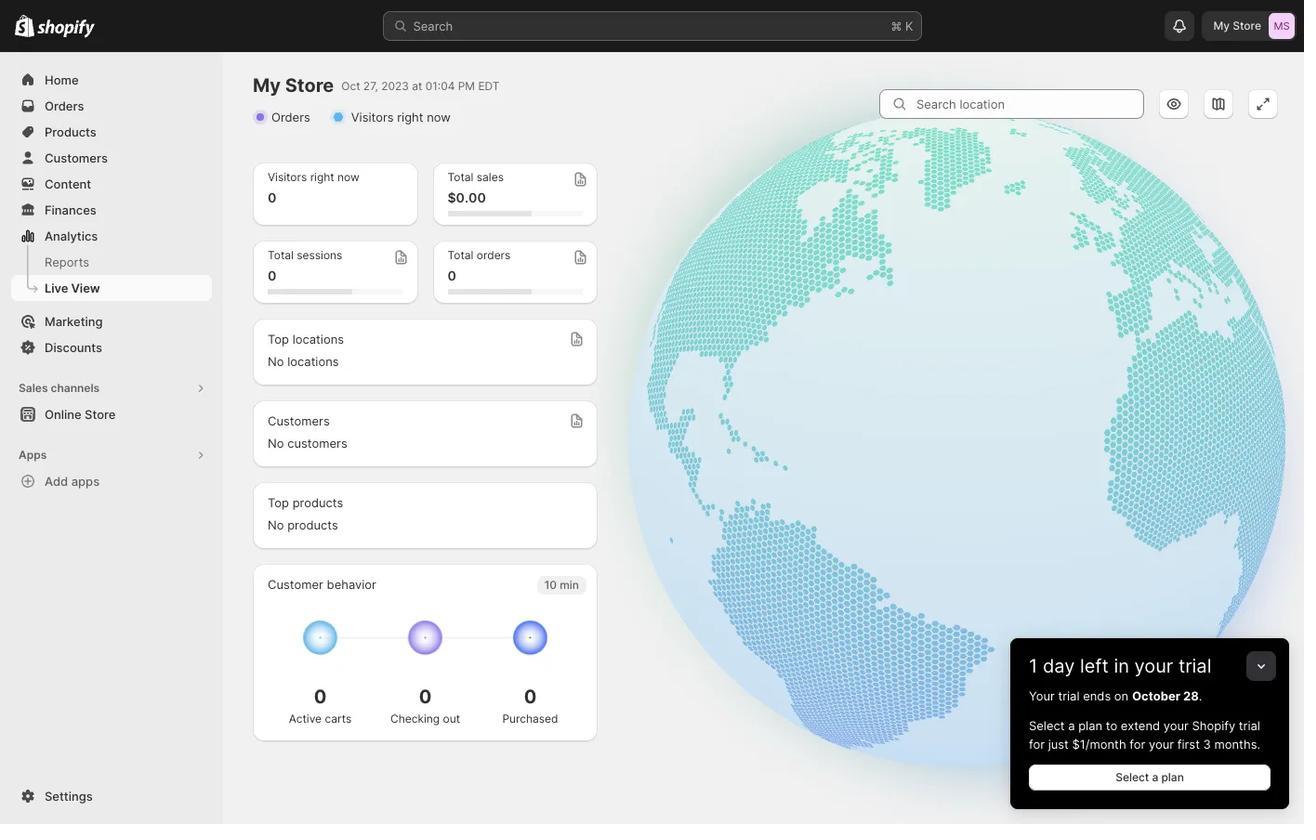 Task type: locate. For each thing, give the bounding box(es) containing it.
0 horizontal spatial plan
[[1079, 719, 1103, 734]]

0 vertical spatial right
[[397, 110, 424, 125]]

total left orders
[[448, 248, 474, 262]]

0 vertical spatial your
[[1135, 656, 1174, 678]]

01:04
[[426, 79, 455, 93]]

total left sessions
[[268, 248, 294, 262]]

no for no locations
[[268, 354, 284, 369]]

at
[[412, 79, 423, 93]]

0 horizontal spatial select
[[1030, 719, 1065, 734]]

2 horizontal spatial store
[[1234, 19, 1262, 33]]

now inside visitors right now 0
[[338, 170, 360, 184]]

1 vertical spatial store
[[285, 74, 334, 97]]

orders up visitors right now 0 on the left top of page
[[272, 110, 310, 125]]

0 checking out
[[391, 686, 460, 726]]

now down 01:04
[[427, 110, 451, 125]]

products up customer behavior
[[288, 518, 338, 533]]

0 vertical spatial now
[[427, 110, 451, 125]]

0 up purchased
[[524, 686, 537, 709]]

1 vertical spatial products
[[288, 518, 338, 533]]

products down customers
[[293, 496, 343, 511]]

1 vertical spatial my
[[253, 74, 281, 97]]

marketing link
[[11, 309, 212, 335]]

plan up $1/month
[[1079, 719, 1103, 734]]

extend
[[1122, 719, 1161, 734]]

right inside visitors right now 0
[[310, 170, 335, 184]]

0 up "checking"
[[419, 686, 432, 709]]

your up first
[[1164, 719, 1190, 734]]

0 vertical spatial locations
[[293, 332, 344, 347]]

1 no from the top
[[268, 354, 284, 369]]

apps button
[[11, 443, 212, 469]]

no for no customers
[[268, 436, 284, 451]]

my left my store icon
[[1214, 19, 1231, 33]]

3
[[1204, 738, 1212, 752]]

settings link
[[11, 784, 212, 810]]

your left first
[[1150, 738, 1175, 752]]

2 vertical spatial trial
[[1240, 719, 1261, 734]]

view
[[71, 281, 100, 296]]

total up $0.00
[[448, 170, 474, 184]]

checking
[[391, 712, 440, 726]]

reports link
[[11, 249, 212, 275]]

your inside dropdown button
[[1135, 656, 1174, 678]]

a up just
[[1069, 719, 1076, 734]]

right for visitors right now
[[397, 110, 424, 125]]

0 inside the 0 checking out
[[419, 686, 432, 709]]

0 vertical spatial plan
[[1079, 719, 1103, 734]]

visitors right now
[[351, 110, 451, 125]]

1 top from the top
[[268, 332, 289, 347]]

1 horizontal spatial customers
[[268, 414, 330, 429]]

1 vertical spatial locations
[[288, 354, 339, 369]]

1 vertical spatial visitors
[[268, 170, 307, 184]]

apps
[[19, 448, 47, 462]]

right
[[397, 110, 424, 125], [310, 170, 335, 184]]

orders
[[45, 99, 84, 113], [272, 110, 310, 125]]

0
[[268, 190, 277, 206], [268, 268, 277, 284], [448, 268, 457, 284], [314, 686, 327, 709], [419, 686, 432, 709], [524, 686, 537, 709]]

plan for select a plan to extend your shopify trial for just $1/month for your first 3 months.
[[1079, 719, 1103, 734]]

top
[[268, 332, 289, 347], [268, 496, 289, 511]]

select up just
[[1030, 719, 1065, 734]]

0 horizontal spatial now
[[338, 170, 360, 184]]

0 horizontal spatial visitors
[[268, 170, 307, 184]]

0 vertical spatial a
[[1069, 719, 1076, 734]]

customers link
[[11, 145, 212, 171]]

just
[[1049, 738, 1069, 752]]

trial inside select a plan to extend your shopify trial for just $1/month for your first 3 months.
[[1240, 719, 1261, 734]]

settings
[[45, 790, 93, 805]]

select inside select a plan to extend your shopify trial for just $1/month for your first 3 months.
[[1030, 719, 1065, 734]]

2 vertical spatial store
[[85, 407, 116, 422]]

online store
[[45, 407, 116, 422]]

store left my store icon
[[1234, 19, 1262, 33]]

locations up no locations
[[293, 332, 344, 347]]

my
[[1214, 19, 1231, 33], [253, 74, 281, 97]]

0 vertical spatial select
[[1030, 719, 1065, 734]]

now down visitors right now
[[338, 170, 360, 184]]

0 vertical spatial top
[[268, 332, 289, 347]]

select
[[1030, 719, 1065, 734], [1116, 771, 1150, 785]]

0 purchased
[[503, 686, 559, 726]]

0 horizontal spatial right
[[310, 170, 335, 184]]

a for select a plan to extend your shopify trial for just $1/month for your first 3 months.
[[1069, 719, 1076, 734]]

.
[[1200, 689, 1203, 704]]

for
[[1030, 738, 1045, 752], [1130, 738, 1146, 752]]

home
[[45, 73, 79, 87]]

visitors down 27,
[[351, 110, 394, 125]]

discounts link
[[11, 335, 212, 361]]

active
[[289, 712, 322, 726]]

1 vertical spatial a
[[1153, 771, 1159, 785]]

a down select a plan to extend your shopify trial for just $1/month for your first 3 months.
[[1153, 771, 1159, 785]]

store down sales channels button
[[85, 407, 116, 422]]

1 horizontal spatial shopify image
[[37, 19, 95, 38]]

for left just
[[1030, 738, 1045, 752]]

customers up no customers
[[268, 414, 330, 429]]

apps
[[71, 474, 100, 489]]

0 vertical spatial trial
[[1179, 656, 1212, 678]]

0 vertical spatial products
[[293, 496, 343, 511]]

top products no products
[[268, 496, 343, 533]]

0 horizontal spatial a
[[1069, 719, 1076, 734]]

shopify image
[[15, 15, 35, 37], [37, 19, 95, 38]]

a for select a plan
[[1153, 771, 1159, 785]]

0 horizontal spatial customers
[[45, 151, 108, 166]]

sales channels
[[19, 381, 100, 395]]

online store link
[[11, 402, 212, 428]]

pm
[[458, 79, 475, 93]]

1 day left in your trial element
[[1011, 687, 1290, 810]]

my for my store
[[1214, 19, 1231, 33]]

0 vertical spatial no
[[268, 354, 284, 369]]

store
[[1234, 19, 1262, 33], [285, 74, 334, 97], [85, 407, 116, 422]]

select for select a plan to extend your shopify trial for just $1/month for your first 3 months.
[[1030, 719, 1065, 734]]

select a plan to extend your shopify trial for just $1/month for your first 3 months.
[[1030, 719, 1261, 752]]

2 no from the top
[[268, 436, 284, 451]]

online
[[45, 407, 82, 422]]

1 horizontal spatial a
[[1153, 771, 1159, 785]]

1 horizontal spatial plan
[[1162, 771, 1185, 785]]

1 vertical spatial customers
[[268, 414, 330, 429]]

right up sessions
[[310, 170, 335, 184]]

store inside button
[[85, 407, 116, 422]]

0 vertical spatial visitors
[[351, 110, 394, 125]]

your up october
[[1135, 656, 1174, 678]]

select down select a plan to extend your shopify trial for just $1/month for your first 3 months.
[[1116, 771, 1150, 785]]

no up customer
[[268, 518, 284, 533]]

total sales
[[448, 170, 504, 184]]

top down no customers
[[268, 496, 289, 511]]

first
[[1178, 738, 1201, 752]]

trial right your
[[1059, 689, 1080, 704]]

trial
[[1179, 656, 1212, 678], [1059, 689, 1080, 704], [1240, 719, 1261, 734]]

1 horizontal spatial select
[[1116, 771, 1150, 785]]

3 no from the top
[[268, 518, 284, 533]]

1 vertical spatial no
[[268, 436, 284, 451]]

1 day left in your trial button
[[1011, 639, 1290, 678]]

plan down first
[[1162, 771, 1185, 785]]

visitors inside visitors right now 0
[[268, 170, 307, 184]]

1 horizontal spatial my
[[1214, 19, 1231, 33]]

⌘
[[891, 19, 903, 33]]

1 horizontal spatial now
[[427, 110, 451, 125]]

locations for top locations
[[293, 332, 344, 347]]

0 vertical spatial store
[[1234, 19, 1262, 33]]

live view
[[45, 281, 100, 296]]

for down 'extend'
[[1130, 738, 1146, 752]]

finances
[[45, 203, 97, 218]]

visitors right now 0
[[268, 170, 360, 206]]

2023
[[382, 79, 409, 93]]

ends
[[1084, 689, 1112, 704]]

$0.00
[[448, 190, 486, 206]]

0 vertical spatial my
[[1214, 19, 1231, 33]]

0 vertical spatial customers
[[45, 151, 108, 166]]

1 horizontal spatial for
[[1130, 738, 1146, 752]]

store left oct
[[285, 74, 334, 97]]

customers
[[45, 151, 108, 166], [268, 414, 330, 429]]

1 vertical spatial top
[[268, 496, 289, 511]]

2 top from the top
[[268, 496, 289, 511]]

plan inside select a plan to extend your shopify trial for just $1/month for your first 3 months.
[[1079, 719, 1103, 734]]

1 day left in your trial
[[1030, 656, 1212, 678]]

top up no locations
[[268, 332, 289, 347]]

0 horizontal spatial trial
[[1059, 689, 1080, 704]]

trial up 28
[[1179, 656, 1212, 678]]

27,
[[364, 79, 378, 93]]

0 up 'total sessions'
[[268, 190, 277, 206]]

trial up months.
[[1240, 719, 1261, 734]]

locations down top locations
[[288, 354, 339, 369]]

1 horizontal spatial store
[[285, 74, 334, 97]]

in
[[1115, 656, 1130, 678]]

0 inside 0 purchased
[[524, 686, 537, 709]]

1 vertical spatial plan
[[1162, 771, 1185, 785]]

now
[[427, 110, 451, 125], [338, 170, 360, 184]]

right down at
[[397, 110, 424, 125]]

top inside top products no products
[[268, 496, 289, 511]]

trial inside dropdown button
[[1179, 656, 1212, 678]]

min
[[560, 579, 579, 592]]

1 horizontal spatial right
[[397, 110, 424, 125]]

Search location text field
[[917, 89, 1145, 119]]

⌘ k
[[891, 19, 914, 33]]

visitors up 'total sessions'
[[268, 170, 307, 184]]

1 horizontal spatial visitors
[[351, 110, 394, 125]]

1 vertical spatial now
[[338, 170, 360, 184]]

0 horizontal spatial my
[[253, 74, 281, 97]]

2 for from the left
[[1130, 738, 1146, 752]]

visitors for visitors right now
[[351, 110, 394, 125]]

0 up active
[[314, 686, 327, 709]]

1
[[1030, 656, 1038, 678]]

2 horizontal spatial trial
[[1240, 719, 1261, 734]]

products
[[293, 496, 343, 511], [288, 518, 338, 533]]

no left customers
[[268, 436, 284, 451]]

no down top locations
[[268, 354, 284, 369]]

0 inside visitors right now 0
[[268, 190, 277, 206]]

0 horizontal spatial for
[[1030, 738, 1045, 752]]

1 horizontal spatial trial
[[1179, 656, 1212, 678]]

2 vertical spatial no
[[268, 518, 284, 533]]

locations
[[293, 332, 344, 347], [288, 354, 339, 369]]

0 horizontal spatial store
[[85, 407, 116, 422]]

orders down home
[[45, 99, 84, 113]]

a inside select a plan to extend your shopify trial for just $1/month for your first 3 months.
[[1069, 719, 1076, 734]]

customers down products at the top left
[[45, 151, 108, 166]]

sales
[[19, 381, 48, 395]]

1 vertical spatial select
[[1116, 771, 1150, 785]]

locations for no locations
[[288, 354, 339, 369]]

my left oct
[[253, 74, 281, 97]]

my store image
[[1270, 13, 1296, 39]]

1 vertical spatial right
[[310, 170, 335, 184]]

store for online store
[[85, 407, 116, 422]]



Task type: describe. For each thing, give the bounding box(es) containing it.
0 active carts
[[289, 686, 352, 726]]

home link
[[11, 67, 212, 93]]

months.
[[1215, 738, 1261, 752]]

28
[[1184, 689, 1200, 704]]

marketing
[[45, 314, 103, 329]]

finances link
[[11, 197, 212, 223]]

now for visitors right now 0
[[338, 170, 360, 184]]

left
[[1081, 656, 1109, 678]]

my for my store oct 27, 2023 at 01:04 pm edt
[[253, 74, 281, 97]]

top for top locations
[[268, 332, 289, 347]]

orders
[[477, 248, 511, 262]]

online store button
[[0, 402, 223, 428]]

content
[[45, 177, 91, 192]]

select for select a plan
[[1116, 771, 1150, 785]]

top for top products no products
[[268, 496, 289, 511]]

carts
[[325, 712, 352, 726]]

total for total sessions
[[268, 248, 294, 262]]

channels
[[51, 381, 100, 395]]

no customers
[[268, 436, 348, 451]]

to
[[1107, 719, 1118, 734]]

my store
[[1214, 19, 1262, 33]]

customers
[[288, 436, 348, 451]]

add apps
[[45, 474, 100, 489]]

live view link
[[11, 275, 212, 301]]

total orders
[[448, 248, 511, 262]]

10
[[545, 579, 557, 592]]

total sessions
[[268, 248, 343, 262]]

search
[[413, 19, 453, 33]]

add apps button
[[11, 469, 212, 495]]

total for total sales
[[448, 170, 474, 184]]

discounts
[[45, 340, 102, 355]]

customer behavior
[[268, 578, 377, 592]]

total for total orders
[[448, 248, 474, 262]]

sales
[[477, 170, 504, 184]]

your
[[1030, 689, 1055, 704]]

k
[[906, 19, 914, 33]]

sessions
[[297, 248, 343, 262]]

top locations
[[268, 332, 344, 347]]

1 for from the left
[[1030, 738, 1045, 752]]

content link
[[11, 171, 212, 197]]

your trial ends on october 28 .
[[1030, 689, 1203, 704]]

2 vertical spatial your
[[1150, 738, 1175, 752]]

on
[[1115, 689, 1129, 704]]

products link
[[11, 119, 212, 145]]

shopify
[[1193, 719, 1236, 734]]

reports
[[45, 255, 89, 270]]

select a plan
[[1116, 771, 1185, 785]]

now for visitors right now
[[427, 110, 451, 125]]

select a plan link
[[1030, 765, 1271, 792]]

live
[[45, 281, 68, 296]]

store for my store
[[1234, 19, 1262, 33]]

day
[[1043, 656, 1076, 678]]

edt
[[478, 79, 500, 93]]

$1/month
[[1073, 738, 1127, 752]]

plan for select a plan
[[1162, 771, 1185, 785]]

orders link
[[11, 93, 212, 119]]

0 inside 0 active carts
[[314, 686, 327, 709]]

october
[[1133, 689, 1181, 704]]

0 down 'total orders'
[[448, 268, 457, 284]]

10 min
[[545, 579, 579, 592]]

no locations
[[268, 354, 339, 369]]

customer
[[268, 578, 324, 592]]

analytics
[[45, 229, 98, 244]]

out
[[443, 712, 460, 726]]

products
[[45, 125, 97, 140]]

1 vertical spatial trial
[[1059, 689, 1080, 704]]

1 vertical spatial your
[[1164, 719, 1190, 734]]

right for visitors right now 0
[[310, 170, 335, 184]]

1 horizontal spatial orders
[[272, 110, 310, 125]]

0 horizontal spatial orders
[[45, 99, 84, 113]]

0 down 'total sessions'
[[268, 268, 277, 284]]

analytics link
[[11, 223, 212, 249]]

visitors for visitors right now 0
[[268, 170, 307, 184]]

my store oct 27, 2023 at 01:04 pm edt
[[253, 74, 500, 97]]

oct
[[342, 79, 360, 93]]

0 horizontal spatial shopify image
[[15, 15, 35, 37]]

behavior
[[327, 578, 377, 592]]

sales channels button
[[11, 376, 212, 402]]

purchased
[[503, 712, 559, 726]]

store for my store oct 27, 2023 at 01:04 pm edt
[[285, 74, 334, 97]]

no inside top products no products
[[268, 518, 284, 533]]



Task type: vqa. For each thing, say whether or not it's contained in the screenshot.
Guide categories "group"
no



